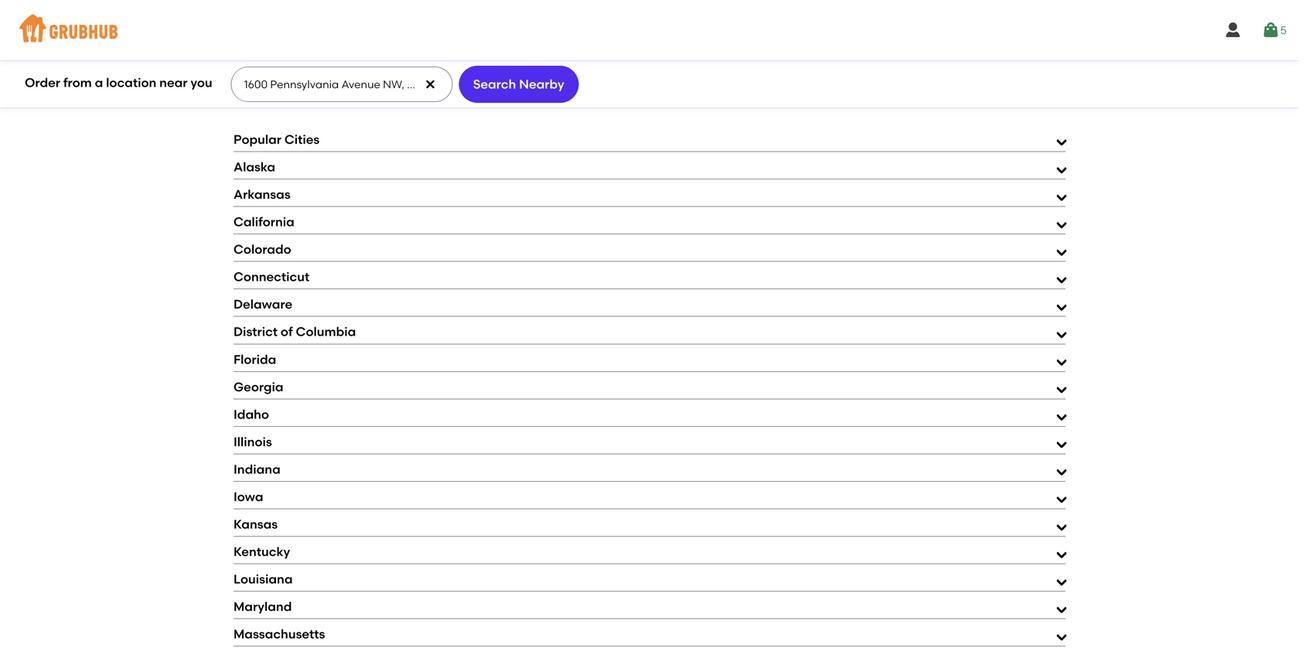 Task type: locate. For each thing, give the bounding box(es) containing it.
0 vertical spatial svg image
[[1262, 21, 1281, 39]]

a
[[95, 75, 103, 90]]

iowa
[[234, 489, 263, 504]]

5 button
[[1262, 16, 1287, 44]]

near
[[160, 75, 188, 90]]

1 horizontal spatial svg image
[[1262, 21, 1281, 39]]

nearby
[[519, 77, 565, 92]]

district
[[234, 324, 278, 339]]

connecticut
[[234, 269, 310, 284]]

kentucky
[[234, 544, 290, 559]]

1 vertical spatial svg image
[[424, 78, 437, 91]]

svg image inside 5 button
[[1262, 21, 1281, 39]]

maryland
[[234, 599, 292, 614]]

search
[[473, 77, 516, 92]]

tab
[[234, 653, 1066, 655]]

svg image
[[1262, 21, 1281, 39], [424, 78, 437, 91]]

order from a location near you
[[25, 75, 212, 90]]

illinois
[[234, 434, 272, 449]]

california
[[234, 214, 295, 229]]

popular cities
[[234, 132, 320, 147]]

indiana
[[234, 462, 281, 477]]

arkansas
[[234, 187, 291, 202]]

order
[[25, 75, 60, 90]]

svg image left search
[[424, 78, 437, 91]]

massachusetts
[[234, 627, 325, 642]]

cities
[[285, 132, 320, 147]]

svg image right svg icon
[[1262, 21, 1281, 39]]

delaware
[[234, 297, 293, 312]]

svg image
[[1224, 21, 1243, 39]]

Search Address search field
[[231, 67, 451, 101]]



Task type: describe. For each thing, give the bounding box(es) containing it.
search nearby button
[[459, 66, 579, 103]]

louisiana
[[234, 572, 293, 587]]

colorado
[[234, 242, 291, 257]]

you
[[191, 75, 212, 90]]

district of columbia
[[234, 324, 356, 339]]

georgia
[[234, 379, 284, 394]]

of
[[281, 324, 293, 339]]

main navigation navigation
[[0, 0, 1300, 60]]

alaska
[[234, 159, 275, 174]]

5
[[1281, 23, 1287, 37]]

idaho
[[234, 407, 269, 422]]

florida
[[234, 352, 276, 367]]

popular
[[234, 132, 282, 147]]

from
[[63, 75, 92, 90]]

columbia
[[296, 324, 356, 339]]

kansas
[[234, 517, 278, 532]]

search nearby
[[473, 77, 565, 92]]

location
[[106, 75, 157, 90]]

0 horizontal spatial svg image
[[424, 78, 437, 91]]



Task type: vqa. For each thing, say whether or not it's contained in the screenshot.
"Search"
yes



